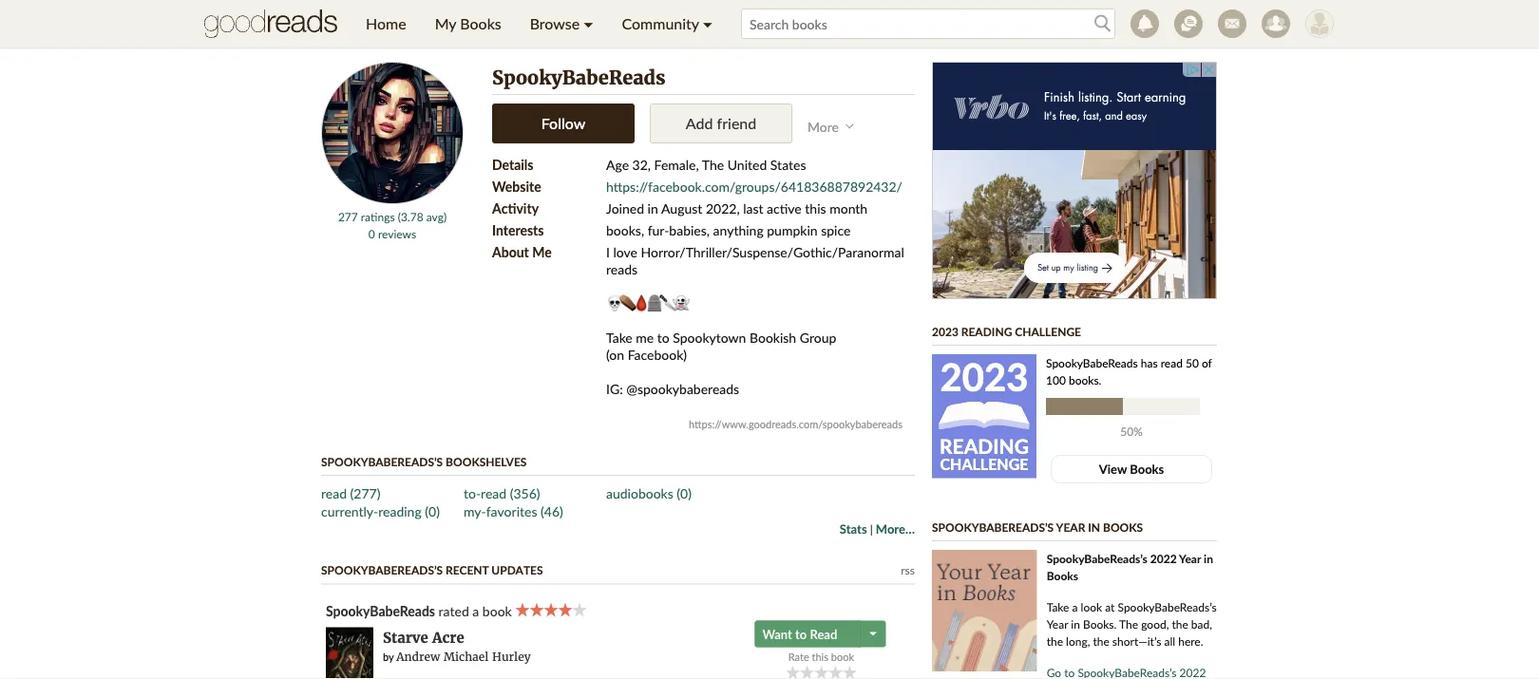 Task type: vqa. For each thing, say whether or not it's contained in the screenshot.
"OUR"
no



Task type: describe. For each thing, give the bounding box(es) containing it.
advertisement region
[[932, 62, 1217, 299]]

read‎               (277) link
[[321, 485, 380, 501]]

facebook)
[[628, 346, 687, 362]]

menu containing home
[[352, 0, 727, 48]]

good,
[[1141, 617, 1169, 631]]

reads
[[606, 261, 638, 277]]

2023 reading challenge image
[[935, 394, 1034, 434]]

browse ▾
[[530, 14, 593, 33]]

my-favorites‎               (46) link
[[464, 503, 563, 519]]

a inside take a look at spookybabereads's year in books. the good, the bad, the long, the short—it's all here.
[[1072, 600, 1078, 614]]

love
[[613, 244, 638, 260]]

read‎ inside to-read‎               (356) my-favorites‎               (46)
[[481, 485, 507, 501]]

my books
[[435, 14, 501, 33]]

hurley
[[492, 649, 531, 664]]

take a look at spookybabereads's year in books. the good, the bad, the long, the short—it's all here.
[[1047, 600, 1217, 648]]

details
[[492, 156, 533, 172]]

short—it's
[[1112, 634, 1161, 648]]

pumpkin
[[767, 222, 818, 238]]

to inside the want to read button
[[795, 627, 807, 642]]

reading
[[961, 324, 1012, 338]]

home link
[[352, 0, 421, 48]]

spookybabereads's for spookybabereads's recent updates
[[321, 563, 443, 577]]

spookybabereads rated a book
[[326, 603, 515, 619]]

babies,
[[669, 222, 710, 238]]

interests
[[492, 222, 544, 238]]

spookybabereads's 2022 year in books
[[1047, 552, 1213, 582]]

50%
[[1120, 424, 1143, 438]]

friend requests image
[[1262, 10, 1290, 38]]

at
[[1105, 600, 1115, 614]]

bad,
[[1191, 617, 1212, 631]]

spookybabereads for spookybabereads
[[492, 66, 666, 90]]

more…
[[876, 522, 915, 537]]

stats link
[[840, 522, 867, 537]]

https://www.goodreads.com/spookybabereads
[[689, 418, 903, 431]]

challenge
[[1015, 324, 1081, 338]]

my-
[[464, 503, 486, 519]]

Search for books to add to your shelves search field
[[741, 9, 1115, 39]]

to-read‎               (356) link
[[464, 485, 540, 501]]

this inside "joined in august 2022,             last active this month interests"
[[805, 200, 826, 216]]

group
[[800, 329, 836, 345]]

stats
[[840, 522, 867, 537]]

my books link
[[421, 0, 516, 48]]

take me to spookytown bookish group (on facebook)
[[606, 329, 836, 362]]

1 vertical spatial this
[[812, 650, 829, 663]]

browse
[[530, 14, 580, 33]]

currently-
[[321, 503, 378, 519]]

https://facebook.com/groups/641836887892432/ link
[[606, 178, 903, 194]]

audiobooks‎               (0)
[[606, 485, 692, 501]]

add friend link
[[650, 104, 792, 143]]

reading challenge
[[940, 435, 1029, 473]]

year inside spookybabereads's 2022 year in books
[[1179, 552, 1201, 565]]

rss
[[901, 563, 915, 577]]

inbox image
[[1218, 10, 1247, 38]]

spookybabereads's bookshelves
[[321, 455, 527, 468]]

reviews
[[378, 227, 416, 241]]

more button
[[808, 114, 860, 139]]

last
[[743, 200, 763, 216]]

avg)
[[426, 210, 447, 224]]

💀⚰️🩸🪦🔪👻
[[606, 295, 686, 311]]

100
[[1046, 373, 1066, 387]]

(3.78 avg) link
[[398, 210, 447, 224]]

active
[[767, 200, 802, 216]]

read‎ inside read‎               (277) currently-reading‎               (0)
[[321, 485, 347, 501]]

2023 for 2023 reading challenge
[[932, 324, 959, 338]]

joined in august 2022,             last active this month interests
[[492, 200, 868, 238]]

follow
[[541, 114, 586, 133]]

recent
[[446, 563, 489, 577]]

2 horizontal spatial the
[[1172, 617, 1188, 631]]

spookybabereads's for spookybabereads's 2022 year in books
[[1047, 552, 1148, 565]]

browse ▾ button
[[516, 0, 608, 48]]

the inside age 32, female, the united states website
[[702, 156, 724, 172]]

spookybabereads's inside take a look at spookybabereads's year in books. the good, the bad, the long, the short—it's all here.
[[1118, 600, 1217, 614]]

i love horror/thriller/suspense/gothic/paranormal reads
[[606, 244, 904, 277]]

joined
[[606, 200, 644, 216]]

month
[[830, 200, 868, 216]]

follow button
[[492, 104, 635, 143]]

year in books image
[[932, 550, 1037, 672]]

add
[[686, 114, 713, 133]]

bob builder image
[[1305, 10, 1334, 38]]

spookybabereads has read 50 of 100 books. link
[[1046, 354, 1212, 389]]

read‎               (277) currently-reading‎               (0)
[[321, 485, 440, 519]]

ratings
[[361, 210, 395, 224]]

stats | more…
[[840, 522, 915, 537]]

@spookybabereads
[[626, 381, 739, 397]]

in inside spookybabereads's 2022 year in books
[[1204, 552, 1213, 565]]

currently-reading‎               (0) link
[[321, 503, 440, 519]]

united
[[728, 156, 767, 172]]

in inside take a look at spookybabereads's year in books. the good, the bad, the long, the short—it's all here.
[[1071, 617, 1080, 631]]

(277)
[[350, 485, 380, 501]]

books, fur-babies, anything pumpkin spice about me
[[492, 222, 851, 260]]

home
[[366, 14, 406, 33]]



Task type: locate. For each thing, give the bounding box(es) containing it.
1 horizontal spatial a
[[1072, 600, 1078, 614]]

1 horizontal spatial book
[[831, 650, 854, 663]]

spookybabereads inside spookybabereads has read 50 of 100 books.
[[1046, 356, 1138, 370]]

2 horizontal spatial in
[[1204, 552, 1213, 565]]

in
[[1088, 520, 1100, 534]]

rate this book
[[788, 650, 854, 663]]

1 horizontal spatial read‎
[[481, 485, 507, 501]]

notifications image
[[1131, 10, 1159, 38]]

take left look
[[1047, 600, 1069, 614]]

read‎
[[321, 485, 347, 501], [481, 485, 507, 501]]

in right the 2022
[[1204, 552, 1213, 565]]

0 vertical spatial book
[[483, 603, 512, 619]]

▾ right browse
[[584, 14, 593, 33]]

(356)
[[510, 485, 540, 501]]

year inside take a look at spookybabereads's year in books. the good, the bad, the long, the short—it's all here.
[[1047, 617, 1068, 631]]

age
[[606, 156, 629, 172]]

andrew
[[396, 649, 440, 664]]

https://facebook.com/groups/641836887892432/
[[606, 178, 903, 194]]

website
[[492, 178, 541, 194]]

spookybabereads has read 50 of 100 books.
[[1046, 356, 1212, 387]]

277 ratings link
[[338, 210, 395, 224]]

the inside take a look at spookybabereads's year in books. the good, the bad, the long, the short—it's all here.
[[1119, 617, 1138, 631]]

2 horizontal spatial spookybabereads
[[1046, 356, 1138, 370]]

1 read‎ from the left
[[321, 485, 347, 501]]

(0) right reading‎
[[425, 503, 440, 519]]

my group discussions image
[[1174, 10, 1203, 38]]

starve acre link
[[383, 628, 464, 647]]

50
[[1186, 356, 1199, 370]]

books inside spookybabereads's 2022 year in books
[[1047, 569, 1078, 582]]

2 vertical spatial spookybabereads
[[326, 603, 435, 619]]

the up the short—it's
[[1119, 617, 1138, 631]]

spookybabereads's for spookybabereads's year in books
[[932, 520, 1054, 534]]

0 vertical spatial year
[[1056, 520, 1085, 534]]

more… link
[[876, 522, 915, 537]]

about
[[492, 244, 529, 260]]

a right rated
[[473, 603, 479, 619]]

read‎ up favorites‎
[[481, 485, 507, 501]]

books down spookybabereads's year in books
[[1047, 569, 1078, 582]]

0 horizontal spatial spookybabereads
[[326, 603, 435, 619]]

take up (on
[[606, 329, 633, 345]]

2022
[[1150, 552, 1177, 565]]

take for in
[[1047, 600, 1069, 614]]

▾ for browse ▾
[[584, 14, 593, 33]]

2 vertical spatial year
[[1047, 617, 1068, 631]]

audiobooks‎               (0) link
[[606, 485, 692, 501]]

activity
[[492, 200, 539, 216]]

1 horizontal spatial (0)
[[677, 485, 692, 501]]

book right rated
[[483, 603, 512, 619]]

to inside take me to spookytown bookish group (on facebook)
[[657, 329, 670, 345]]

to-
[[464, 485, 481, 501]]

2 ▾ from the left
[[703, 14, 713, 33]]

want
[[762, 627, 792, 642]]

spookybabereads's bookshelves link
[[321, 455, 527, 468]]

starve acre by andrew michael hurley
[[383, 628, 531, 664]]

0 horizontal spatial the
[[702, 156, 724, 172]]

take inside take a look at spookybabereads's year in books. the good, the bad, the long, the short—it's all here.
[[1047, 600, 1069, 614]]

1 vertical spatial (0)
[[425, 503, 440, 519]]

0 vertical spatial in
[[648, 200, 658, 216]]

0 vertical spatial the
[[702, 156, 724, 172]]

spookybabereads's down the in
[[1047, 552, 1148, 565]]

1 horizontal spatial to
[[795, 627, 807, 642]]

1 vertical spatial the
[[1119, 617, 1138, 631]]

year
[[1056, 520, 1085, 534], [1179, 552, 1201, 565], [1047, 617, 1068, 631]]

to-read‎               (356) my-favorites‎               (46)
[[464, 485, 563, 519]]

this right rate
[[812, 650, 829, 663]]

1 horizontal spatial take
[[1047, 600, 1069, 614]]

1 horizontal spatial ▾
[[703, 14, 713, 33]]

(46)
[[541, 503, 563, 519]]

community ▾
[[622, 14, 713, 33]]

to
[[657, 329, 670, 345], [795, 627, 807, 642]]

0 horizontal spatial ▾
[[584, 14, 593, 33]]

a left look
[[1072, 600, 1078, 614]]

books inside 'menu'
[[460, 14, 501, 33]]

states
[[770, 156, 806, 172]]

(3.78
[[398, 210, 423, 224]]

to up facebook)
[[657, 329, 670, 345]]

take inside take me to spookytown bookish group (on facebook)
[[606, 329, 633, 345]]

starve acre by andrew michael hurley image
[[326, 628, 373, 679]]

horror/thriller/suspense/gothic/paranormal
[[641, 244, 904, 260]]

0 vertical spatial spookybabereads
[[492, 66, 666, 90]]

1 vertical spatial in
[[1204, 552, 1213, 565]]

1 horizontal spatial spookybabereads
[[492, 66, 666, 90]]

1 vertical spatial spookybabereads
[[1046, 356, 1138, 370]]

0 vertical spatial take
[[606, 329, 633, 345]]

ig:
[[606, 381, 623, 397]]

1 horizontal spatial the
[[1093, 634, 1110, 648]]

(0)
[[677, 485, 692, 501], [425, 503, 440, 519]]

|
[[870, 523, 873, 536]]

0 vertical spatial 2023
[[932, 324, 959, 338]]

0 horizontal spatial to
[[657, 329, 670, 345]]

2023 down 'reading'
[[940, 353, 1028, 399]]

menu
[[352, 0, 727, 48]]

read
[[1161, 356, 1183, 370]]

year right the 2022
[[1179, 552, 1201, 565]]

spookybabereads image
[[321, 62, 464, 204]]

1 vertical spatial take
[[1047, 600, 1069, 614]]

me
[[636, 329, 654, 345]]

(0) inside read‎               (277) currently-reading‎               (0)
[[425, 503, 440, 519]]

2023 for 2023
[[940, 353, 1028, 399]]

starve
[[383, 628, 428, 647]]

the left the united
[[702, 156, 724, 172]]

0 horizontal spatial read‎
[[321, 485, 347, 501]]

anything
[[713, 222, 764, 238]]

1 vertical spatial year
[[1179, 552, 1201, 565]]

challenge
[[940, 455, 1028, 473]]

spookybabereads up books.
[[1046, 356, 1138, 370]]

in inside "joined in august 2022,             last active this month interests"
[[648, 200, 658, 216]]

(0) right "audiobooks‎" on the bottom left of page
[[677, 485, 692, 501]]

here.
[[1178, 634, 1203, 648]]

spookybabereads's inside spookybabereads's 2022 year in books
[[1047, 552, 1148, 565]]

want to read button
[[755, 621, 862, 647]]

▾ right community
[[703, 14, 713, 33]]

spookybabereads up follow
[[492, 66, 666, 90]]

in up long,
[[1071, 617, 1080, 631]]

books,
[[606, 222, 644, 238]]

by
[[383, 650, 394, 663]]

books.
[[1083, 617, 1117, 631]]

▾ for community ▾
[[703, 14, 713, 33]]

add friend
[[686, 114, 757, 133]]

the up all
[[1172, 617, 1188, 631]]

year up long,
[[1047, 617, 1068, 631]]

spookybabereads's for spookybabereads's bookshelves
[[321, 455, 443, 468]]

1 horizontal spatial the
[[1119, 617, 1138, 631]]

michael
[[444, 649, 489, 664]]

to left read
[[795, 627, 807, 642]]

spookybabereads's year in books
[[932, 520, 1143, 534]]

book down read
[[831, 650, 854, 663]]

the
[[1172, 617, 1188, 631], [1047, 634, 1063, 648], [1093, 634, 1110, 648]]

Search books text field
[[741, 9, 1115, 39]]

age 32, female, the united states website
[[492, 156, 806, 194]]

1 vertical spatial 2023
[[940, 353, 1028, 399]]

0 horizontal spatial take
[[606, 329, 633, 345]]

books.
[[1069, 373, 1102, 387]]

books right my
[[460, 14, 501, 33]]

rate
[[788, 650, 809, 663]]

community ▾ button
[[608, 0, 727, 48]]

want to read
[[762, 627, 837, 642]]

take for (on
[[606, 329, 633, 345]]

read
[[810, 627, 837, 642]]

0 vertical spatial (0)
[[677, 485, 692, 501]]

in
[[648, 200, 658, 216], [1204, 552, 1213, 565], [1071, 617, 1080, 631]]

2023 left 'reading'
[[932, 324, 959, 338]]

2 vertical spatial in
[[1071, 617, 1080, 631]]

0 horizontal spatial in
[[648, 200, 658, 216]]

2022,
[[706, 200, 740, 216]]

0 horizontal spatial book
[[483, 603, 512, 619]]

books right view
[[1130, 462, 1164, 477]]

the left long,
[[1047, 634, 1063, 648]]

the
[[702, 156, 724, 172], [1119, 617, 1138, 631]]

i
[[606, 244, 610, 260]]

my
[[435, 14, 456, 33]]

friend
[[717, 114, 757, 133]]

32,
[[632, 156, 651, 172]]

bookish
[[750, 329, 796, 345]]

read‎ up currently- at the bottom of page
[[321, 485, 347, 501]]

spookybabereads's up good,
[[1118, 600, 1217, 614]]

spookybabereads's up spookybabereads link
[[321, 563, 443, 577]]

reading
[[940, 435, 1029, 459]]

andrew michael hurley link
[[396, 649, 531, 664]]

1 horizontal spatial in
[[1071, 617, 1080, 631]]

books right the in
[[1103, 520, 1143, 534]]

spookybabereads for spookybabereads has read 50 of 100 books.
[[1046, 356, 1138, 370]]

0 vertical spatial to
[[657, 329, 670, 345]]

0 horizontal spatial a
[[473, 603, 479, 619]]

spookybabereads
[[492, 66, 666, 90], [1046, 356, 1138, 370], [326, 603, 435, 619]]

take
[[606, 329, 633, 345], [1047, 600, 1069, 614]]

year left the in
[[1056, 520, 1085, 534]]

august
[[661, 200, 702, 216]]

1 vertical spatial to
[[795, 627, 807, 642]]

0 vertical spatial this
[[805, 200, 826, 216]]

spookybabereads's up (277)
[[321, 455, 443, 468]]

in up fur-
[[648, 200, 658, 216]]

0 horizontal spatial the
[[1047, 634, 1063, 648]]

this up spice
[[805, 200, 826, 216]]

0 reviews link
[[369, 227, 416, 241]]

spookybabereads's down challenge
[[932, 520, 1054, 534]]

look
[[1081, 600, 1102, 614]]

all
[[1164, 634, 1175, 648]]

spookybabereads for spookybabereads rated a book
[[326, 603, 435, 619]]

spookybabereads up starve
[[326, 603, 435, 619]]

spookybabereads link
[[326, 603, 435, 619]]

0 horizontal spatial (0)
[[425, 503, 440, 519]]

the down books.
[[1093, 634, 1110, 648]]

0
[[369, 227, 375, 241]]

spookybabereads's year in books link
[[932, 520, 1143, 534]]

2 read‎ from the left
[[481, 485, 507, 501]]

1 vertical spatial book
[[831, 650, 854, 663]]

view books link
[[1051, 455, 1212, 484]]

1 ▾ from the left
[[584, 14, 593, 33]]



